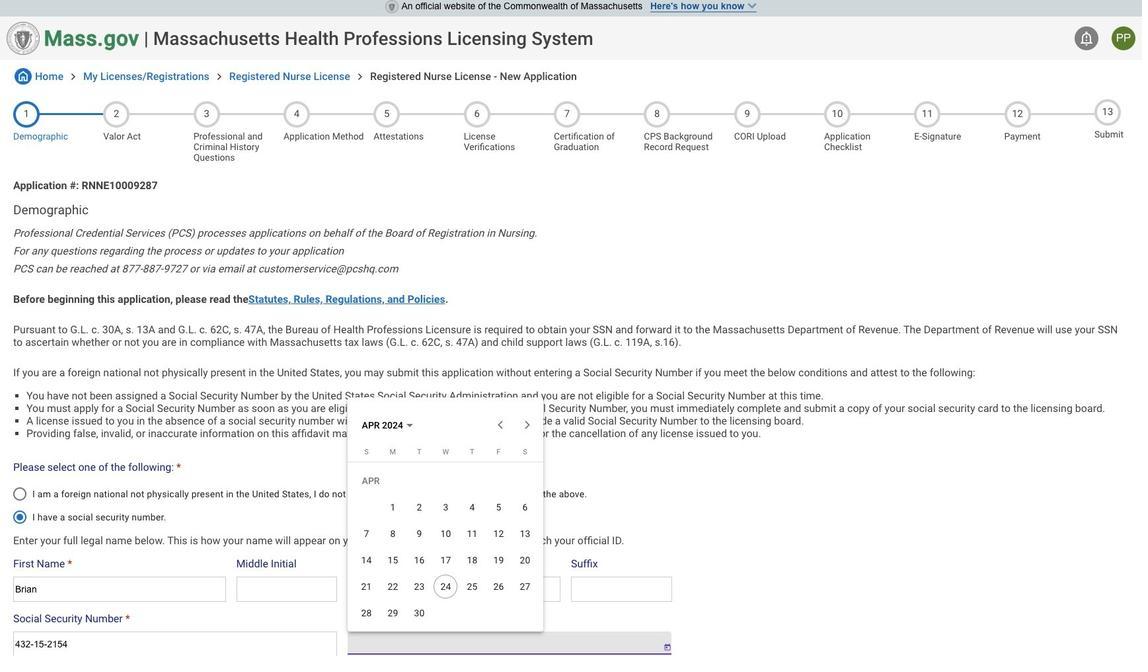 Task type: locate. For each thing, give the bounding box(es) containing it.
heading
[[153, 27, 594, 49], [13, 202, 1129, 218]]

5 row from the top
[[353, 599, 539, 626]]

no color image
[[15, 68, 32, 85], [67, 70, 80, 83], [354, 70, 367, 83]]

0 vertical spatial no color image
[[1079, 30, 1095, 46]]

3 row from the top
[[353, 547, 539, 573]]

option group
[[13, 480, 679, 523]]

Format: 111-11-1111 text field
[[13, 631, 338, 656]]

row
[[353, 494, 539, 520], [353, 520, 539, 547], [353, 547, 539, 573], [353, 573, 539, 599], [353, 599, 539, 626]]

0 vertical spatial heading
[[153, 27, 594, 49]]

None text field
[[348, 576, 561, 601], [571, 576, 672, 601], [348, 576, 561, 601], [571, 576, 672, 601]]

no color image
[[1079, 30, 1095, 46], [213, 70, 226, 83]]

None field
[[348, 631, 654, 654]]

grid
[[353, 447, 539, 626]]

2 horizontal spatial no color image
[[354, 70, 367, 83]]

1 vertical spatial heading
[[13, 202, 1129, 218]]

4 row from the top
[[353, 573, 539, 599]]

0 horizontal spatial no color image
[[15, 68, 32, 85]]

massachusetts state seal image
[[7, 22, 40, 55]]

1 vertical spatial no color image
[[213, 70, 226, 83]]

0 horizontal spatial no color image
[[213, 70, 226, 83]]

None text field
[[13, 576, 226, 601], [236, 576, 338, 601], [13, 576, 226, 601], [236, 576, 338, 601]]



Task type: describe. For each thing, give the bounding box(es) containing it.
1 horizontal spatial no color image
[[1079, 30, 1095, 46]]

1 row from the top
[[353, 494, 539, 520]]

1 horizontal spatial no color image
[[67, 70, 80, 83]]

2 row from the top
[[353, 520, 539, 547]]



Task type: vqa. For each thing, say whether or not it's contained in the screenshot.
Format: 111-111-1111 text box
no



